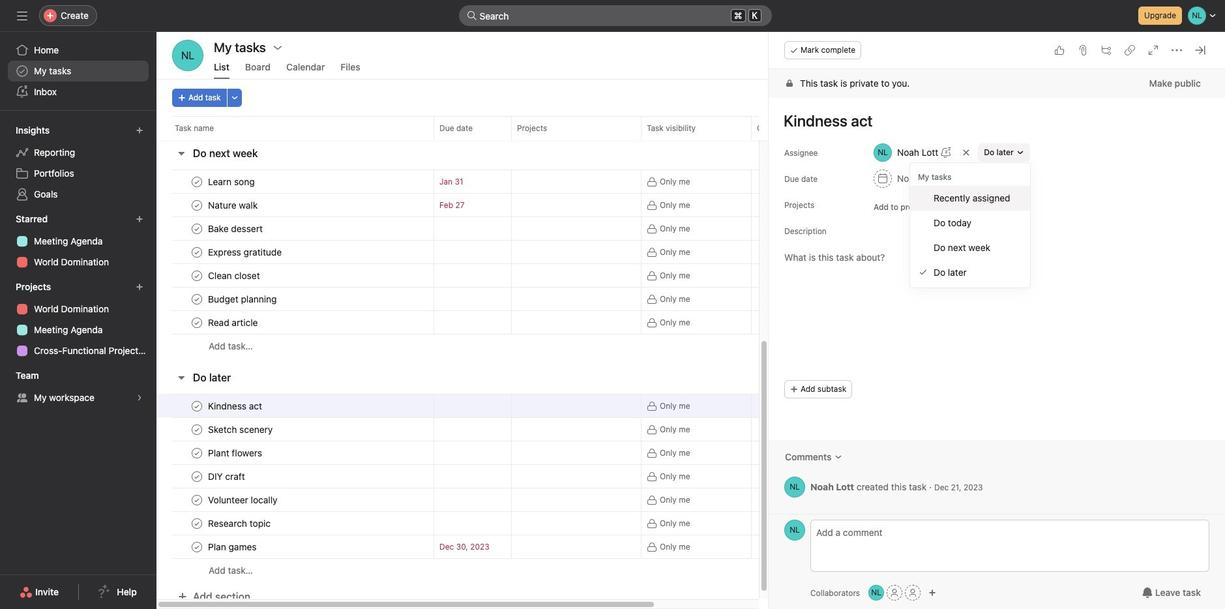 Task type: locate. For each thing, give the bounding box(es) containing it.
mark complete image inside the learn song cell
[[189, 174, 205, 190]]

1 collapse task list for this group image from the top
[[176, 148, 187, 159]]

row
[[157, 116, 884, 140], [157, 170, 884, 194], [157, 193, 884, 217], [157, 217, 884, 241], [157, 240, 884, 264], [157, 264, 884, 288], [157, 287, 884, 311], [157, 311, 884, 335], [157, 334, 884, 358], [157, 394, 884, 418], [157, 418, 884, 442], [157, 441, 884, 465], [157, 464, 884, 489], [157, 488, 884, 512], [157, 511, 884, 536], [157, 535, 884, 559], [157, 558, 884, 583]]

mark complete image inside the 'plan games' cell
[[189, 539, 205, 555]]

Task name text field
[[205, 175, 259, 188], [205, 199, 262, 212], [205, 246, 286, 259], [205, 400, 266, 413], [205, 423, 277, 436], [205, 540, 261, 554]]

2 mark complete image from the top
[[189, 291, 205, 307]]

5 task name text field from the top
[[205, 447, 266, 460]]

full screen image
[[1149, 45, 1159, 55]]

6 mark complete image from the top
[[189, 492, 205, 508]]

copy task link image
[[1125, 45, 1136, 55]]

mark complete image
[[189, 268, 205, 283], [189, 291, 205, 307], [189, 315, 205, 330], [189, 445, 205, 461], [189, 469, 205, 484], [189, 492, 205, 508], [189, 539, 205, 555]]

0 vertical spatial collapse task list for this group image
[[176, 148, 187, 159]]

mark complete image inside diy craft cell
[[189, 469, 205, 484]]

read article cell
[[157, 311, 434, 335]]

task name text field inside the 'plan games' cell
[[205, 540, 261, 554]]

Mark complete checkbox
[[189, 221, 205, 236], [189, 291, 205, 307], [189, 445, 205, 461], [189, 469, 205, 484], [189, 539, 205, 555]]

mark complete image inside sketch scenery cell
[[189, 422, 205, 437]]

open user profile image
[[785, 520, 806, 541]]

volunteer locally cell
[[157, 488, 434, 512]]

2 mark complete image from the top
[[189, 197, 205, 213]]

task name text field inside the express gratitude cell
[[205, 246, 286, 259]]

diy craft cell
[[157, 464, 434, 489]]

None field
[[459, 5, 772, 26]]

5 mark complete checkbox from the top
[[189, 539, 205, 555]]

mark complete checkbox inside sketch scenery cell
[[189, 422, 205, 437]]

9 row from the top
[[157, 334, 884, 358]]

task name text field inside the learn song cell
[[205, 175, 259, 188]]

task name text field inside volunteer locally cell
[[205, 493, 282, 507]]

header do later tree grid
[[157, 394, 884, 583]]

mark complete image inside the read article cell
[[189, 315, 205, 330]]

mark complete checkbox inside the express gratitude cell
[[189, 244, 205, 260]]

6 task name text field from the top
[[205, 540, 261, 554]]

1 vertical spatial collapse task list for this group image
[[176, 372, 187, 383]]

4 task name text field from the top
[[205, 316, 262, 329]]

linked projects for nature walk cell
[[511, 193, 642, 217]]

3 mark complete checkbox from the top
[[189, 244, 205, 260]]

mark complete image for task name text box in bake dessert cell
[[189, 221, 205, 236]]

mark complete image for task name text box within budget planning cell
[[189, 291, 205, 307]]

mark complete checkbox inside the plant flowers cell
[[189, 445, 205, 461]]

mark complete checkbox for research topic "cell" in the left bottom of the page
[[189, 516, 205, 531]]

6 mark complete checkbox from the top
[[189, 398, 205, 414]]

15 row from the top
[[157, 511, 884, 536]]

4 mark complete checkbox from the top
[[189, 469, 205, 484]]

mark complete checkbox inside diy craft cell
[[189, 469, 205, 484]]

task name text field inside kindness act cell
[[205, 400, 266, 413]]

plan games cell
[[157, 535, 434, 559]]

mark complete checkbox inside bake dessert cell
[[189, 221, 205, 236]]

linked projects for clean closet cell
[[511, 264, 642, 288]]

4 task name text field from the top
[[205, 400, 266, 413]]

task name text field inside nature walk cell
[[205, 199, 262, 212]]

mark complete checkbox inside nature walk cell
[[189, 197, 205, 213]]

Search tasks, projects, and more text field
[[459, 5, 772, 26]]

mark complete checkbox for kindness act cell
[[189, 398, 205, 414]]

7 task name text field from the top
[[205, 493, 282, 507]]

prominent image
[[467, 10, 477, 21]]

task name text field inside bake dessert cell
[[205, 222, 267, 235]]

option
[[911, 186, 1031, 211]]

task name text field for mark complete checkbox inside the volunteer locally cell
[[205, 493, 282, 507]]

task name text field inside sketch scenery cell
[[205, 423, 277, 436]]

4 mark complete image from the top
[[189, 244, 205, 260]]

5 mark complete checkbox from the top
[[189, 315, 205, 330]]

3 task name text field from the top
[[205, 293, 281, 306]]

1 mark complete image from the top
[[189, 268, 205, 283]]

more actions for this task image
[[1172, 45, 1183, 55]]

mark complete image inside nature walk cell
[[189, 197, 205, 213]]

mark complete image inside research topic "cell"
[[189, 516, 205, 531]]

2 mark complete checkbox from the top
[[189, 291, 205, 307]]

16 row from the top
[[157, 535, 884, 559]]

7 row from the top
[[157, 287, 884, 311]]

mark complete image inside the plant flowers cell
[[189, 445, 205, 461]]

5 mark complete image from the top
[[189, 469, 205, 484]]

linked projects for express gratitude cell
[[511, 240, 642, 264]]

more actions image
[[231, 94, 239, 102]]

task name text field inside diy craft cell
[[205, 470, 249, 483]]

task name text field for mark complete checkbox inside sketch scenery cell
[[205, 423, 277, 436]]

5 task name text field from the top
[[205, 423, 277, 436]]

8 mark complete checkbox from the top
[[189, 492, 205, 508]]

mark complete image for task name text field inside the 'plan games' cell
[[189, 539, 205, 555]]

7 mark complete checkbox from the top
[[189, 422, 205, 437]]

add subtask image
[[1102, 45, 1112, 55]]

1 mark complete image from the top
[[189, 174, 205, 190]]

linked projects for volunteer locally cell
[[511, 488, 642, 512]]

7 mark complete image from the top
[[189, 516, 205, 531]]

8 task name text field from the top
[[205, 517, 275, 530]]

mark complete image for task name text box in the the read article cell
[[189, 315, 205, 330]]

4 mark complete checkbox from the top
[[189, 268, 205, 283]]

7 mark complete image from the top
[[189, 539, 205, 555]]

2 collapse task list for this group image from the top
[[176, 372, 187, 383]]

task name text field for mark complete option inside the the 'plan games' cell
[[205, 540, 261, 554]]

6 mark complete image from the top
[[189, 422, 205, 437]]

task name text field inside the read article cell
[[205, 316, 262, 329]]

budget planning cell
[[157, 287, 434, 311]]

4 mark complete image from the top
[[189, 445, 205, 461]]

Mark complete checkbox
[[189, 174, 205, 190], [189, 197, 205, 213], [189, 244, 205, 260], [189, 268, 205, 283], [189, 315, 205, 330], [189, 398, 205, 414], [189, 422, 205, 437], [189, 492, 205, 508], [189, 516, 205, 531]]

mark complete checkbox for the 'plan games' cell at the bottom left of the page
[[189, 539, 205, 555]]

mark complete checkbox for volunteer locally cell
[[189, 492, 205, 508]]

3 mark complete image from the top
[[189, 315, 205, 330]]

3 task name text field from the top
[[205, 246, 286, 259]]

mark complete image inside volunteer locally cell
[[189, 492, 205, 508]]

task name text field inside clean closet cell
[[205, 269, 264, 282]]

teams element
[[0, 364, 157, 411]]

global element
[[0, 32, 157, 110]]

mark complete image
[[189, 174, 205, 190], [189, 197, 205, 213], [189, 221, 205, 236], [189, 244, 205, 260], [189, 398, 205, 414], [189, 422, 205, 437], [189, 516, 205, 531]]

mark complete image for task name text field inside the the learn song cell
[[189, 174, 205, 190]]

mark complete image for task name text box inside the plant flowers cell
[[189, 445, 205, 461]]

3 mark complete checkbox from the top
[[189, 445, 205, 461]]

mark complete image inside clean closet cell
[[189, 268, 205, 283]]

comments image
[[835, 453, 843, 461]]

express gratitude cell
[[157, 240, 434, 264]]

mark complete checkbox inside kindness act cell
[[189, 398, 205, 414]]

1 task name text field from the top
[[205, 222, 267, 235]]

task name text field inside the plant flowers cell
[[205, 447, 266, 460]]

kindness act dialog
[[769, 32, 1226, 609]]

mark complete checkbox inside the read article cell
[[189, 315, 205, 330]]

mark complete checkbox inside budget planning cell
[[189, 291, 205, 307]]

mark complete image inside budget planning cell
[[189, 291, 205, 307]]

task name text field inside research topic "cell"
[[205, 517, 275, 530]]

12 row from the top
[[157, 441, 884, 465]]

task name text field for mark complete option inside the budget planning cell
[[205, 293, 281, 306]]

mark complete checkbox inside volunteer locally cell
[[189, 492, 205, 508]]

1 mark complete checkbox from the top
[[189, 221, 205, 236]]

4 row from the top
[[157, 217, 884, 241]]

mark complete checkbox inside clean closet cell
[[189, 268, 205, 283]]

10 row from the top
[[157, 394, 884, 418]]

mark complete image for task name text field inside the sketch scenery cell
[[189, 422, 205, 437]]

mark complete checkbox inside the 'plan games' cell
[[189, 539, 205, 555]]

insights element
[[0, 119, 157, 207]]

mark complete image inside the express gratitude cell
[[189, 244, 205, 260]]

5 mark complete image from the top
[[189, 398, 205, 414]]

Task name text field
[[205, 222, 267, 235], [205, 269, 264, 282], [205, 293, 281, 306], [205, 316, 262, 329], [205, 447, 266, 460], [205, 470, 249, 483], [205, 493, 282, 507], [205, 517, 275, 530]]

mark complete checkbox for the learn song cell
[[189, 174, 205, 190]]

mark complete image inside kindness act cell
[[189, 398, 205, 414]]

add or remove collaborators image
[[869, 585, 885, 601], [929, 589, 937, 597]]

show options image
[[273, 42, 283, 53]]

collapse task list for this group image
[[176, 148, 187, 159], [176, 372, 187, 383]]

6 task name text field from the top
[[205, 470, 249, 483]]

mark complete checkbox inside research topic "cell"
[[189, 516, 205, 531]]

mark complete image inside bake dessert cell
[[189, 221, 205, 236]]

2 mark complete checkbox from the top
[[189, 197, 205, 213]]

2 task name text field from the top
[[205, 269, 264, 282]]

main content
[[769, 69, 1226, 514]]

task name text field for mark complete checkbox in research topic "cell"
[[205, 517, 275, 530]]

mark complete checkbox inside the learn song cell
[[189, 174, 205, 190]]

3 mark complete image from the top
[[189, 221, 205, 236]]

1 mark complete checkbox from the top
[[189, 174, 205, 190]]

14 row from the top
[[157, 488, 884, 512]]

mark complete image for task name text field inside the express gratitude cell
[[189, 244, 205, 260]]

task name text field inside budget planning cell
[[205, 293, 281, 306]]

2 task name text field from the top
[[205, 199, 262, 212]]

9 mark complete checkbox from the top
[[189, 516, 205, 531]]

1 task name text field from the top
[[205, 175, 259, 188]]



Task type: vqa. For each thing, say whether or not it's contained in the screenshot.
Kindness act 'dialog'
yes



Task type: describe. For each thing, give the bounding box(es) containing it.
task name text field for mark complete checkbox within nature walk cell
[[205, 199, 262, 212]]

mark complete checkbox for the express gratitude cell
[[189, 244, 205, 260]]

0 likes. click to like this task image
[[1055, 45, 1065, 55]]

header do next week tree grid
[[157, 170, 884, 358]]

5 row from the top
[[157, 240, 884, 264]]

kindness act cell
[[157, 394, 434, 418]]

starred element
[[0, 207, 157, 275]]

linked projects for research topic cell
[[511, 511, 642, 536]]

6 row from the top
[[157, 264, 884, 288]]

linked projects for plant flowers cell
[[511, 441, 642, 465]]

task name text field for mark complete checkbox within kindness act cell
[[205, 400, 266, 413]]

linked projects for budget planning cell
[[511, 287, 642, 311]]

linked projects for learn song cell
[[511, 170, 642, 194]]

1 horizontal spatial add or remove collaborators image
[[929, 589, 937, 597]]

open user profile image
[[785, 477, 806, 498]]

mark complete checkbox for nature walk cell
[[189, 197, 205, 213]]

plant flowers cell
[[157, 441, 434, 465]]

1 row from the top
[[157, 116, 884, 140]]

11 row from the top
[[157, 418, 884, 442]]

mark complete image for task name text field within nature walk cell
[[189, 197, 205, 213]]

mark complete image for task name text box in the clean closet cell
[[189, 268, 205, 283]]

mark complete checkbox for clean closet cell
[[189, 268, 205, 283]]

mark complete image for task name text box inside the diy craft cell
[[189, 469, 205, 484]]

task name text field for mark complete checkbox inside the express gratitude cell
[[205, 246, 286, 259]]

mark complete checkbox for sketch scenery cell on the left
[[189, 422, 205, 437]]

sketch scenery cell
[[157, 418, 434, 442]]

close details image
[[1196, 45, 1206, 55]]

new project or portfolio image
[[136, 283, 144, 291]]

mark complete image for task name text box in volunteer locally cell
[[189, 492, 205, 508]]

3 row from the top
[[157, 193, 884, 217]]

task name text field for mark complete option inside the diy craft cell
[[205, 470, 249, 483]]

new insights image
[[136, 127, 144, 134]]

remove assignee image
[[963, 149, 971, 157]]

view profile settings image
[[172, 40, 204, 71]]

add items to starred image
[[136, 215, 144, 223]]

header do today tree grid
[[157, 0, 884, 134]]

linked projects for diy craft cell
[[511, 464, 642, 489]]

task name text field for mark complete option in the the plant flowers cell
[[205, 447, 266, 460]]

nature walk cell
[[157, 193, 434, 217]]

research topic cell
[[157, 511, 434, 536]]

mark complete checkbox for bake dessert cell
[[189, 221, 205, 236]]

mark complete image for task name text box inside research topic "cell"
[[189, 516, 205, 531]]

mark complete checkbox for the read article cell
[[189, 315, 205, 330]]

mark complete checkbox for diy craft cell
[[189, 469, 205, 484]]

clean closet cell
[[157, 264, 434, 288]]

attachments: add a file to this task, kindness act image
[[1078, 45, 1089, 55]]

mark complete checkbox for the plant flowers cell at the left
[[189, 445, 205, 461]]

task name text field for mark complete option inside bake dessert cell
[[205, 222, 267, 235]]

17 row from the top
[[157, 558, 884, 583]]

linked projects for bake dessert cell
[[511, 217, 642, 241]]

linked projects for read article cell
[[511, 311, 642, 335]]

bake dessert cell
[[157, 217, 434, 241]]

see details, my workspace image
[[136, 394, 144, 402]]

task name text field for mark complete checkbox within the read article cell
[[205, 316, 262, 329]]

collapse task list for this group image for header do later "tree grid"
[[176, 372, 187, 383]]

task name text field for mark complete checkbox in the clean closet cell
[[205, 269, 264, 282]]

hide sidebar image
[[17, 10, 27, 21]]

learn song cell
[[157, 170, 434, 194]]

collapse task list for this group image for header do next week tree grid
[[176, 148, 187, 159]]

0 horizontal spatial add or remove collaborators image
[[869, 585, 885, 601]]

linked projects for plan games cell
[[511, 535, 642, 559]]

8 row from the top
[[157, 311, 884, 335]]

mark complete image for task name text field in the kindness act cell
[[189, 398, 205, 414]]

13 row from the top
[[157, 464, 884, 489]]

projects element
[[0, 275, 157, 364]]

task name text field for mark complete checkbox within the the learn song cell
[[205, 175, 259, 188]]

mark complete checkbox for budget planning cell
[[189, 291, 205, 307]]

2 row from the top
[[157, 170, 884, 194]]

Task Name text field
[[776, 106, 1210, 136]]

linked projects for sketch scenery cell
[[511, 418, 642, 442]]



